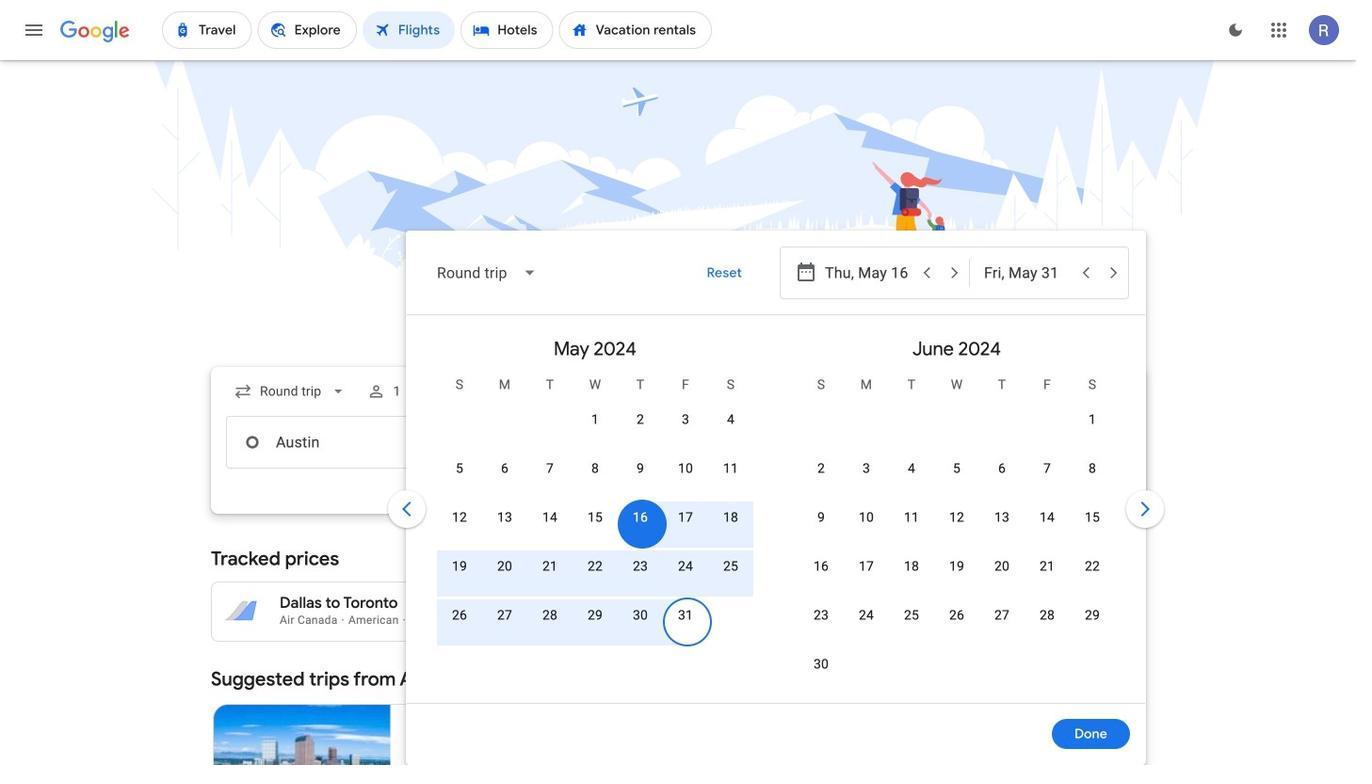 Task type: locate. For each thing, give the bounding box(es) containing it.
thu, jun 13 element
[[994, 509, 1010, 527]]

row up 'wed, may 29' element
[[437, 549, 753, 603]]

main menu image
[[23, 19, 45, 41]]

fri, may 17 element
[[678, 509, 693, 527]]

wed, may 8 element
[[591, 460, 599, 478]]

thu, jun 27 element
[[994, 607, 1010, 625]]

wed, may 29 element
[[588, 607, 603, 625]]

sat, jun 8 element
[[1089, 460, 1096, 478]]

grid
[[414, 323, 1138, 715]]

mon, may 6 element
[[501, 460, 509, 478]]

tue, may 7 element
[[546, 460, 554, 478]]

mon, jun 3 element
[[863, 460, 870, 478]]

fri, may 24 element
[[678, 558, 693, 576]]

fri, may 31, return date. element
[[678, 607, 693, 625]]

row up wed, may 15 element
[[437, 451, 753, 505]]

2 row group from the left
[[776, 323, 1138, 701]]

1 row group from the left
[[414, 323, 776, 696]]

row group
[[414, 323, 776, 696], [776, 323, 1138, 701]]

None text field
[[226, 416, 492, 469]]

fri, jun 7 element
[[1043, 460, 1051, 478]]

1 vertical spatial return text field
[[984, 417, 1071, 468]]

mon, may 20 element
[[497, 558, 512, 576]]

wed, jun 19 element
[[949, 558, 964, 576]]

sun, jun 16 element
[[814, 558, 829, 576]]

sun, jun 9 element
[[817, 509, 825, 527]]

158 US dollars text field
[[785, 612, 815, 627]]

thu, may 16, departure date. element
[[633, 509, 648, 527]]

386 US dollars text field
[[781, 594, 815, 613]]

sat, may 4 element
[[727, 411, 735, 429]]

fri, jun 21 element
[[1040, 558, 1055, 576]]

sun, jun 30 element
[[814, 655, 829, 674]]

row up wed, may 22 element
[[437, 500, 753, 554]]

None field
[[422, 251, 552, 296], [226, 375, 355, 409], [422, 251, 552, 296], [226, 375, 355, 409]]

tue, jun 4 element
[[908, 460, 915, 478]]

wed, jun 12 element
[[949, 509, 964, 527]]

tue, jun 25 element
[[904, 607, 919, 625]]

sat, may 11 element
[[723, 460, 738, 478]]

0 vertical spatial return text field
[[984, 248, 1071, 299]]

sun, jun 2 element
[[817, 460, 825, 478]]

thu, may 23 element
[[633, 558, 648, 576]]

thu, jun 6 element
[[998, 460, 1006, 478]]

sat, may 18 element
[[723, 509, 738, 527]]

row
[[573, 395, 753, 456], [437, 451, 753, 505], [799, 451, 1115, 505], [437, 500, 753, 554], [799, 500, 1115, 554], [437, 549, 753, 603], [799, 549, 1115, 603], [437, 598, 708, 652], [799, 598, 1115, 652]]

fri, jun 28 element
[[1040, 607, 1055, 625]]

row down wed, jun 19 element in the bottom of the page
[[799, 598, 1115, 652]]

Departure text field
[[825, 417, 912, 468]]

2177 US dollars text field
[[1088, 612, 1129, 627]]

2 return text field from the top
[[984, 417, 1071, 468]]

wed, may 22 element
[[588, 558, 603, 576]]

Return text field
[[984, 248, 1071, 299], [984, 417, 1071, 468]]



Task type: describe. For each thing, give the bounding box(es) containing it.
Departure text field
[[825, 248, 912, 299]]

frontier image
[[406, 760, 421, 766]]

previous image
[[384, 487, 429, 532]]

wed, may 1 element
[[591, 411, 599, 429]]

fri, may 3 element
[[682, 411, 689, 429]]

thu, may 2 element
[[637, 411, 644, 429]]

mon, may 27 element
[[497, 607, 512, 625]]

sat, may 25 element
[[723, 558, 738, 576]]

tue, may 21 element
[[542, 558, 558, 576]]

fri, jun 14 element
[[1040, 509, 1055, 527]]

sun, jun 23 element
[[814, 607, 829, 625]]

mon, jun 24 element
[[859, 607, 874, 625]]

sat, jun 22 element
[[1085, 558, 1100, 576]]

row up wed, jun 12 element
[[799, 451, 1115, 505]]

suggested trips from austin region
[[211, 657, 1145, 766]]

wed, jun 26 element
[[949, 607, 964, 625]]

tue, jun 18 element
[[904, 558, 919, 576]]

wed, jun 5 element
[[953, 460, 961, 478]]

thu, may 30 element
[[633, 607, 648, 625]]

change appearance image
[[1213, 8, 1258, 53]]

sat, jun 29 element
[[1085, 607, 1100, 625]]

sat, jun 15 element
[[1085, 509, 1100, 527]]

2614 US dollars text field
[[457, 594, 501, 613]]

sat, jun 1 element
[[1089, 411, 1096, 429]]

3028 US dollars text field
[[1082, 594, 1129, 613]]

sun, may 19 element
[[452, 558, 467, 576]]

row down wed, may 22 element
[[437, 598, 708, 652]]

sun, may 12 element
[[452, 509, 467, 527]]

fri, may 10 element
[[678, 460, 693, 478]]

grid inside flight search box
[[414, 323, 1138, 715]]

sun, may 26 element
[[452, 607, 467, 625]]

row up wed, jun 19 element in the bottom of the page
[[799, 500, 1115, 554]]

1206 US dollars text field
[[461, 612, 501, 627]]

1 return text field from the top
[[984, 248, 1071, 299]]

Flight search field
[[196, 231, 1168, 766]]

row up wed, jun 26 'element'
[[799, 549, 1115, 603]]

next image
[[1123, 487, 1168, 532]]

tue, jun 11 element
[[904, 509, 919, 527]]

sun, may 5 element
[[456, 460, 463, 478]]

wed, may 15 element
[[588, 509, 603, 527]]

mon, may 13 element
[[497, 509, 512, 527]]

row up fri, may 10 element
[[573, 395, 753, 456]]

mon, jun 17 element
[[859, 558, 874, 576]]

thu, jun 20 element
[[994, 558, 1010, 576]]

thu, may 9 element
[[637, 460, 644, 478]]

tue, may 14 element
[[542, 509, 558, 527]]

tue, may 28 element
[[542, 607, 558, 625]]

tracked prices region
[[211, 537, 1145, 642]]

mon, jun 10 element
[[859, 509, 874, 527]]



Task type: vqa. For each thing, say whether or not it's contained in the screenshot.
Map data ©2023 Google
no



